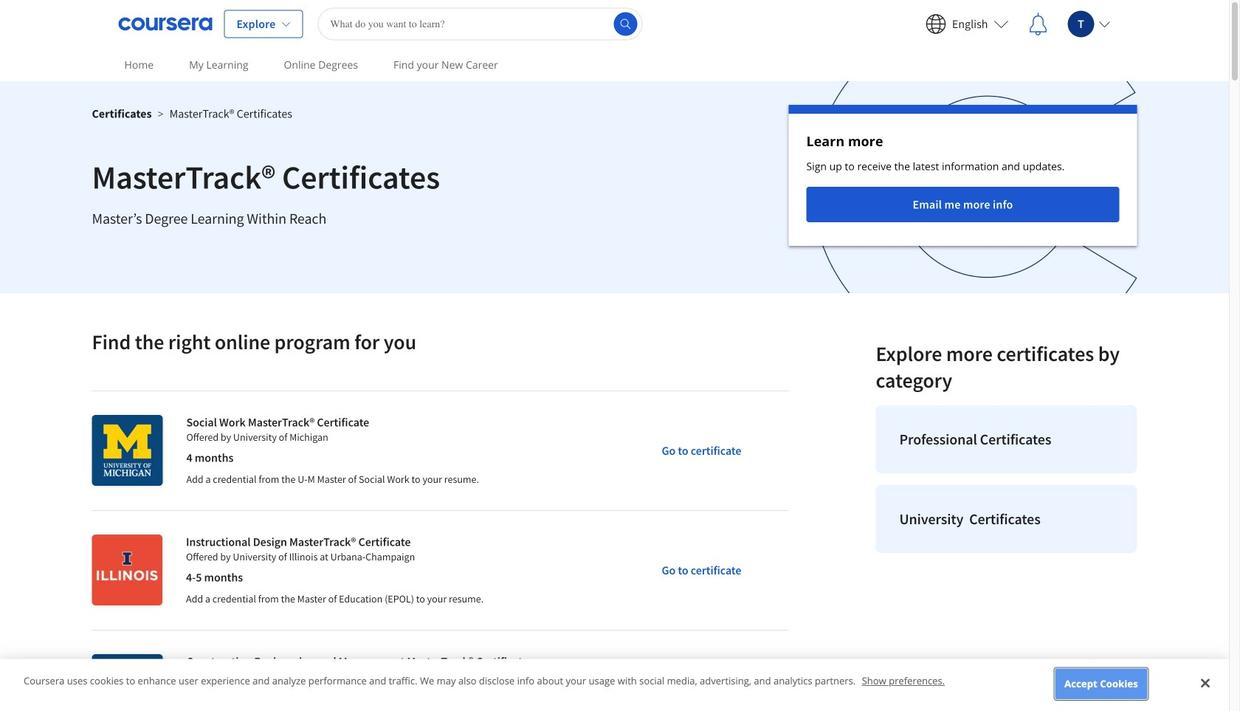 Task type: locate. For each thing, give the bounding box(es) containing it.
university of michigan image
[[92, 415, 163, 486], [92, 654, 163, 711]]

None search field
[[318, 8, 643, 40]]

help center image
[[1191, 673, 1209, 691]]

What do you want to learn? text field
[[318, 8, 643, 40]]

2 university of michigan image from the top
[[92, 654, 163, 711]]

0 vertical spatial university of michigan image
[[92, 415, 163, 486]]

1 vertical spatial university of michigan image
[[92, 654, 163, 711]]

list
[[870, 400, 1144, 559]]

privacy alert dialog
[[0, 659, 1230, 711]]

status
[[789, 105, 1138, 246]]



Task type: vqa. For each thing, say whether or not it's contained in the screenshot.
Coursera image
yes



Task type: describe. For each thing, give the bounding box(es) containing it.
coursera image
[[119, 12, 212, 36]]

university of illinois at urbana-champaign image
[[92, 535, 162, 606]]

1 university of michigan image from the top
[[92, 415, 163, 486]]



